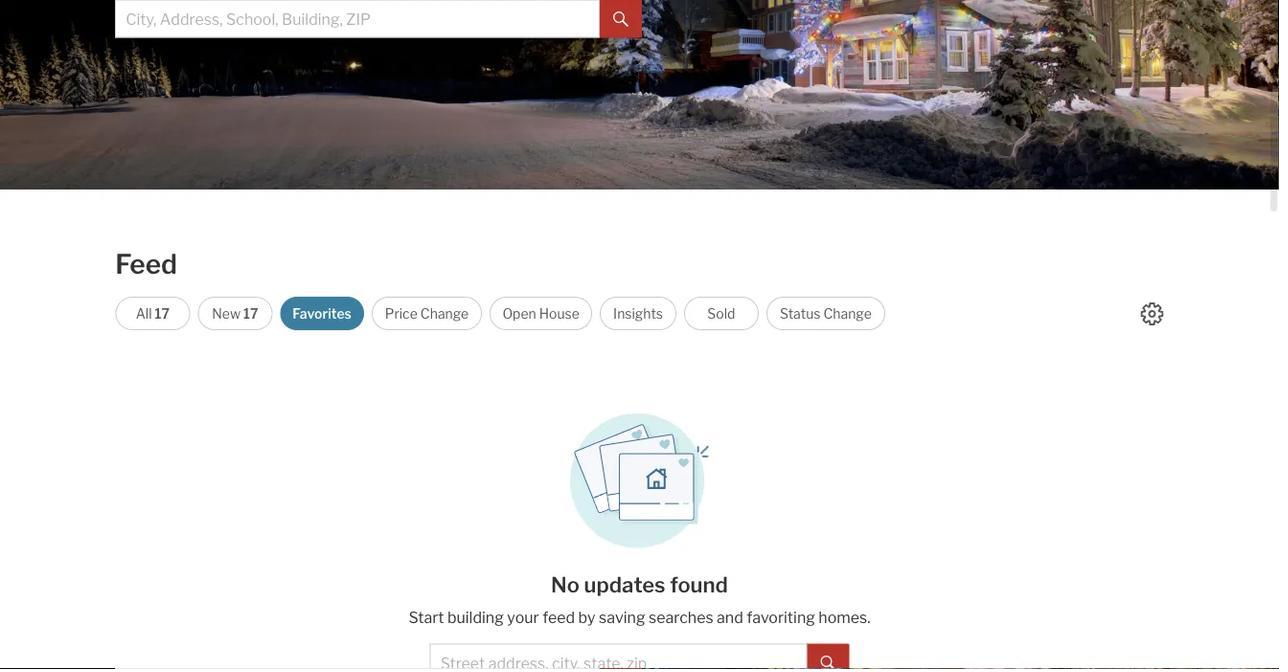 Task type: describe. For each thing, give the bounding box(es) containing it.
updates
[[584, 572, 666, 598]]

change for price change
[[421, 306, 469, 322]]

your
[[507, 609, 539, 628]]

saving
[[599, 609, 645, 628]]

Open House radio
[[490, 297, 592, 331]]

building
[[447, 609, 504, 628]]

status
[[780, 306, 821, 322]]

open house
[[503, 306, 580, 322]]

new
[[212, 306, 241, 322]]

feed
[[543, 609, 575, 628]]

favorites
[[293, 306, 352, 322]]

17 for new 17
[[243, 306, 258, 322]]

City, Address, School, Building, ZIP search field
[[115, 0, 600, 38]]

new 17
[[212, 306, 258, 322]]

Insights radio
[[600, 297, 676, 331]]

Price Change radio
[[372, 297, 482, 331]]

start building your feed by saving searches and favoriting homes.
[[409, 609, 871, 628]]

All radio
[[115, 297, 190, 331]]

price
[[385, 306, 418, 322]]

favoriting
[[747, 609, 815, 628]]



Task type: locate. For each thing, give the bounding box(es) containing it.
New radio
[[198, 297, 273, 331]]

option group containing all
[[115, 297, 885, 331]]

change
[[421, 306, 469, 322], [824, 306, 872, 322]]

price change
[[385, 306, 469, 322]]

insights
[[613, 306, 663, 322]]

0 horizontal spatial 17
[[155, 306, 170, 322]]

1 horizontal spatial 17
[[243, 306, 258, 322]]

submit search image
[[613, 12, 629, 27], [821, 657, 836, 670]]

change inside option
[[421, 306, 469, 322]]

change inside radio
[[824, 306, 872, 322]]

17 inside new 'radio'
[[243, 306, 258, 322]]

17
[[155, 306, 170, 322], [243, 306, 258, 322]]

1 17 from the left
[[155, 306, 170, 322]]

found
[[670, 572, 728, 598]]

2 change from the left
[[824, 306, 872, 322]]

change right the "status"
[[824, 306, 872, 322]]

sold
[[708, 306, 735, 322]]

and
[[717, 609, 743, 628]]

2 17 from the left
[[243, 306, 258, 322]]

17 inside all radio
[[155, 306, 170, 322]]

1 change from the left
[[421, 306, 469, 322]]

1 horizontal spatial submit search image
[[821, 657, 836, 670]]

homes.
[[819, 609, 871, 628]]

change for status change
[[824, 306, 872, 322]]

Sold radio
[[684, 297, 759, 331]]

change right price at top left
[[421, 306, 469, 322]]

17 right new
[[243, 306, 258, 322]]

searches
[[649, 609, 714, 628]]

no
[[551, 572, 580, 598]]

start
[[409, 609, 444, 628]]

by
[[578, 609, 596, 628]]

0 horizontal spatial submit search image
[[613, 12, 629, 27]]

submit search image for city, address, school, building, zip search box
[[613, 12, 629, 27]]

17 for all 17
[[155, 306, 170, 322]]

option group
[[115, 297, 885, 331]]

status change
[[780, 306, 872, 322]]

Street address, city, state, zip search field
[[430, 644, 807, 670]]

all
[[136, 306, 152, 322]]

1 horizontal spatial change
[[824, 306, 872, 322]]

feed
[[115, 248, 177, 281]]

no updates found
[[551, 572, 728, 598]]

17 right all
[[155, 306, 170, 322]]

submit search image for street address, city, state, zip search field
[[821, 657, 836, 670]]

house
[[539, 306, 580, 322]]

0 horizontal spatial change
[[421, 306, 469, 322]]

Status Change radio
[[767, 297, 885, 331]]

all 17
[[136, 306, 170, 322]]

1 vertical spatial submit search image
[[821, 657, 836, 670]]

open
[[503, 306, 536, 322]]

Favorites radio
[[280, 297, 364, 331]]

0 vertical spatial submit search image
[[613, 12, 629, 27]]



Task type: vqa. For each thing, say whether or not it's contained in the screenshot.
Open House radio
yes



